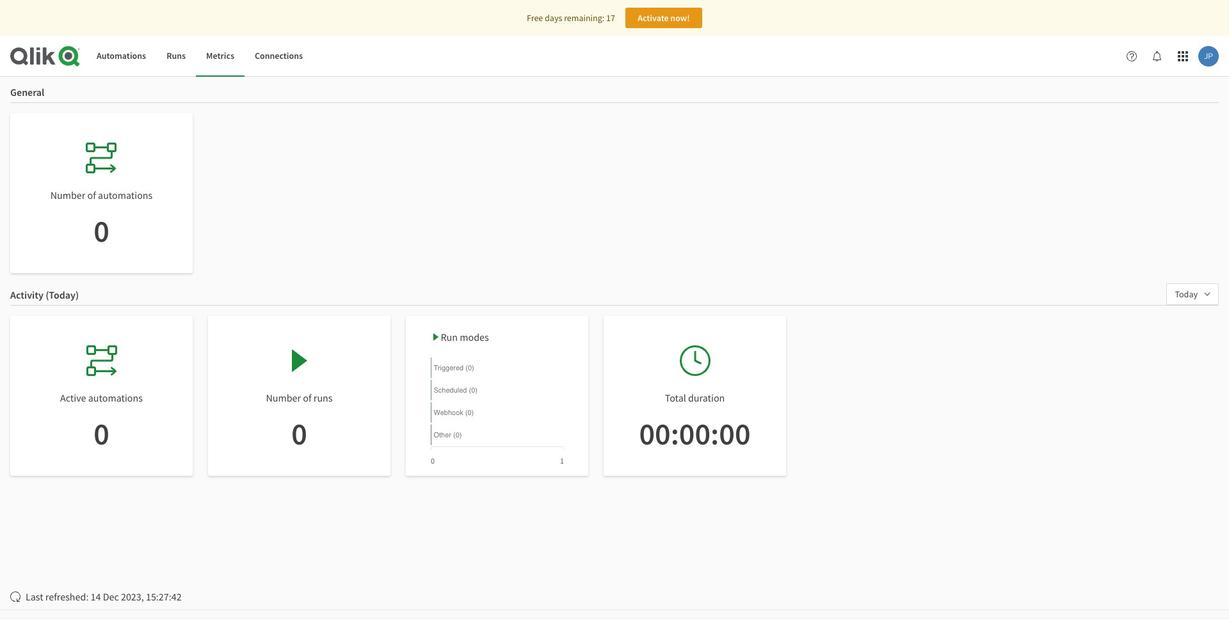 Task type: vqa. For each thing, say whether or not it's contained in the screenshot.
of
yes



Task type: locate. For each thing, give the bounding box(es) containing it.
total
[[665, 392, 686, 405]]

tab list containing automations
[[86, 36, 313, 77]]

number
[[50, 189, 85, 202], [266, 392, 301, 405]]

duration
[[688, 392, 725, 405]]

active automations
[[60, 392, 143, 405]]

now!
[[671, 12, 690, 24]]

active
[[60, 392, 86, 405]]

14
[[91, 591, 101, 604]]

0 vertical spatial of
[[87, 189, 96, 202]]

today button
[[1167, 284, 1219, 305]]

number for number of automations
[[50, 189, 85, 202]]

modes
[[460, 331, 489, 344]]

1 horizontal spatial number
[[266, 392, 301, 405]]

0 vertical spatial number
[[50, 189, 85, 202]]

15:27:42
[[146, 591, 182, 604]]

1 vertical spatial number
[[266, 392, 301, 405]]

17
[[606, 12, 615, 24]]

metrics
[[206, 50, 234, 62]]

remaining:
[[564, 12, 605, 24]]

tab list
[[86, 36, 313, 77]]

general
[[10, 86, 44, 99]]

number of automations
[[50, 189, 153, 202]]

dec
[[103, 591, 119, 604]]

activate now!
[[638, 12, 690, 24]]

last refreshed: 14 dec 2023, 15:27:42
[[26, 591, 182, 604]]

refreshed:
[[45, 591, 89, 604]]

1 vertical spatial of
[[303, 392, 312, 405]]

number of runs
[[266, 392, 333, 405]]

of for automations
[[87, 189, 96, 202]]

activity
[[10, 289, 43, 302]]

of
[[87, 189, 96, 202], [303, 392, 312, 405]]

0 horizontal spatial of
[[87, 189, 96, 202]]

automations
[[98, 189, 153, 202], [88, 392, 143, 405]]

0 horizontal spatial number
[[50, 189, 85, 202]]

automations button
[[86, 36, 156, 77]]

1 horizontal spatial of
[[303, 392, 312, 405]]



Task type: describe. For each thing, give the bounding box(es) containing it.
days
[[545, 12, 562, 24]]

activate
[[638, 12, 669, 24]]

james peterson image
[[1199, 46, 1219, 67]]

1 vertical spatial automations
[[88, 392, 143, 405]]

runs button
[[156, 36, 196, 77]]

connections button
[[245, 36, 313, 77]]

(today)
[[46, 289, 79, 302]]

total duration
[[665, 392, 725, 405]]

metrics button
[[196, 36, 245, 77]]

number for number of runs
[[266, 392, 301, 405]]

last
[[26, 591, 43, 604]]

of for runs
[[303, 392, 312, 405]]

activate now! link
[[625, 8, 702, 28]]

today
[[1175, 289, 1198, 300]]

runs
[[314, 392, 333, 405]]

0 vertical spatial automations
[[98, 189, 153, 202]]

run modes
[[441, 331, 489, 344]]

activity (today)
[[10, 289, 79, 302]]

automations
[[97, 50, 146, 62]]

2023,
[[121, 591, 144, 604]]

run
[[441, 331, 458, 344]]

runs
[[167, 50, 186, 62]]

free days remaining: 17
[[527, 12, 615, 24]]

connections
[[255, 50, 303, 62]]

free
[[527, 12, 543, 24]]



